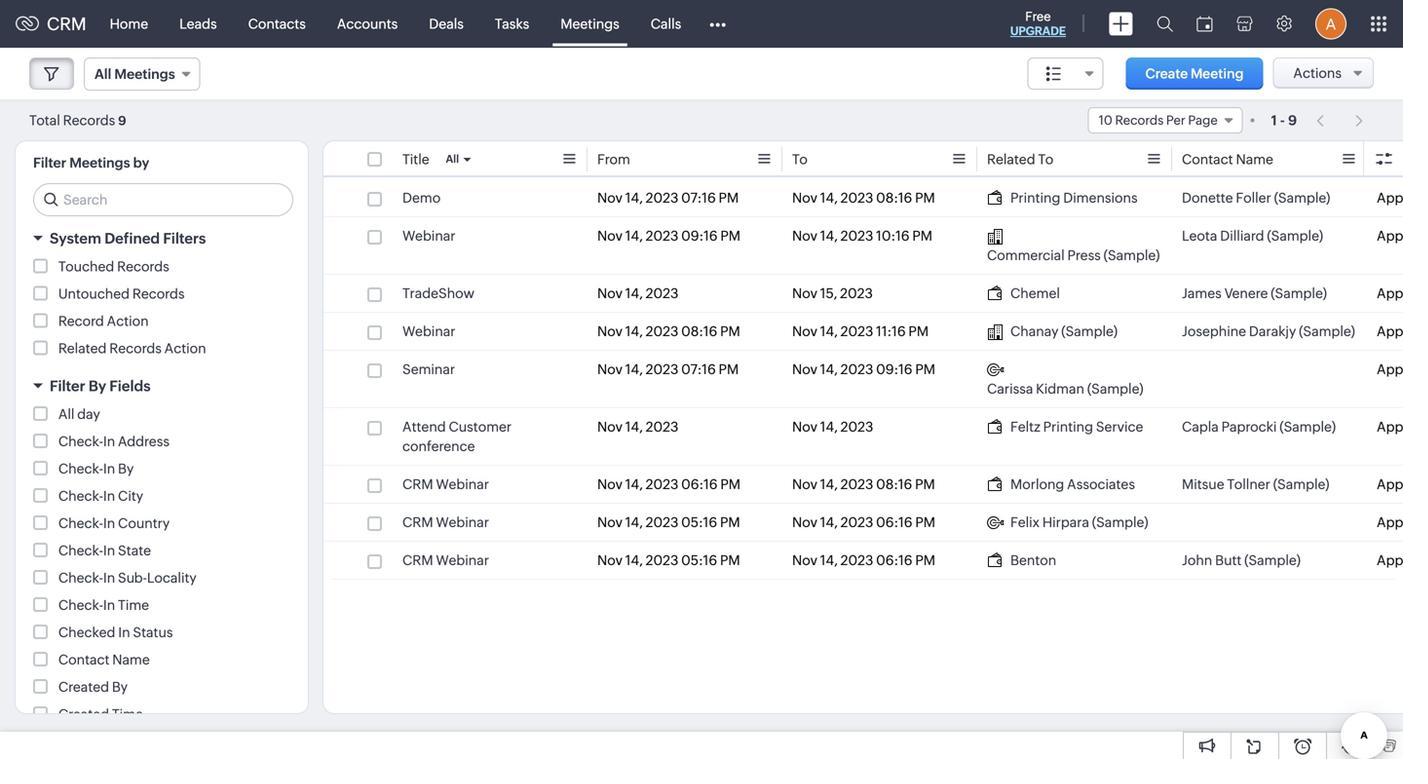 Task type: describe. For each thing, give the bounding box(es) containing it.
title
[[402, 152, 429, 167]]

total
[[29, 113, 60, 128]]

10
[[1099, 113, 1113, 128]]

locality
[[147, 570, 197, 586]]

1 vertical spatial 08:16
[[681, 324, 718, 339]]

home link
[[94, 0, 164, 47]]

crm link
[[16, 14, 86, 34]]

1 horizontal spatial contact name
[[1182, 152, 1274, 167]]

page
[[1188, 113, 1218, 128]]

defined
[[105, 230, 160, 247]]

webinar for benton
[[436, 553, 489, 568]]

check- for check-in city
[[58, 488, 103, 504]]

1 to from the left
[[792, 152, 808, 167]]

demo link
[[402, 188, 441, 208]]

webinar link for nov 14, 2023 09:16 pm
[[402, 226, 456, 246]]

(sample) for commercial press (sample)
[[1104, 248, 1160, 263]]

10 records per page
[[1099, 113, 1218, 128]]

check- for check-in address
[[58, 434, 103, 449]]

create meeting button
[[1126, 57, 1263, 90]]

commercial press (sample) link
[[987, 226, 1163, 265]]

search element
[[1145, 0, 1185, 48]]

1 vertical spatial 09:16
[[876, 362, 913, 377]]

by for created
[[112, 679, 128, 695]]

all for all
[[446, 153, 459, 165]]

nov 14, 2023 05:16 pm for benton
[[597, 553, 740, 568]]

donette foller (sample)
[[1182, 190, 1331, 206]]

tasks
[[495, 16, 529, 32]]

check- for check-in time
[[58, 597, 103, 613]]

10 Records Per Page field
[[1088, 107, 1243, 134]]

printing dimensions link
[[987, 188, 1138, 208]]

check-in address
[[58, 434, 170, 449]]

app for mitsue tollner (sample)
[[1377, 477, 1403, 492]]

created for created time
[[58, 707, 109, 722]]

0 vertical spatial 06:16
[[681, 477, 718, 492]]

in for state
[[103, 543, 115, 558]]

check-in time
[[58, 597, 149, 613]]

07:16 for nov 14, 2023 08:16 pm
[[681, 190, 716, 206]]

(sample) for felix hirpara (sample)
[[1092, 515, 1148, 530]]

leads
[[179, 16, 217, 32]]

checked in status
[[58, 625, 173, 640]]

morlong associates link
[[987, 475, 1135, 494]]

by
[[133, 155, 149, 171]]

1 horizontal spatial nov 14, 2023 09:16 pm
[[792, 362, 936, 377]]

nov 14, 2023 06:16 pm for felix hirpara (sample)
[[792, 515, 936, 530]]

deals
[[429, 16, 464, 32]]

All Meetings field
[[84, 57, 200, 91]]

1
[[1271, 113, 1277, 128]]

john butt (sample)
[[1182, 553, 1301, 568]]

system defined filters button
[[16, 221, 308, 256]]

-
[[1280, 113, 1285, 128]]

john
[[1182, 553, 1213, 568]]

11:16
[[876, 324, 906, 339]]

hirpara
[[1043, 515, 1089, 530]]

records for related
[[109, 341, 162, 356]]

create meeting
[[1145, 66, 1244, 81]]

(sample) for donette foller (sample)
[[1274, 190, 1331, 206]]

08:16 for nov 14, 2023 07:16 pm
[[876, 190, 912, 206]]

untouched
[[58, 286, 130, 302]]

leota dilliard (sample)
[[1182, 228, 1323, 244]]

per
[[1166, 113, 1186, 128]]

feltz
[[1011, 419, 1041, 435]]

john butt (sample) link
[[1182, 551, 1301, 570]]

check- for check-in by
[[58, 461, 103, 477]]

upgrade
[[1010, 24, 1066, 38]]

1 horizontal spatial name
[[1236, 152, 1274, 167]]

service
[[1096, 419, 1143, 435]]

demo
[[402, 190, 441, 206]]

check- for check-in sub-locality
[[58, 570, 103, 586]]

tollner
[[1227, 477, 1271, 492]]

profile image
[[1316, 8, 1347, 39]]

0 vertical spatial contact
[[1182, 152, 1233, 167]]

(sample) for james venere (sample)
[[1271, 286, 1327, 301]]

nov 14, 2023 08:16 pm for nov 14, 2023 06:16 pm
[[792, 477, 935, 492]]

search image
[[1157, 16, 1173, 32]]

check-in country
[[58, 516, 170, 531]]

press
[[1068, 248, 1101, 263]]

(sample) for mitsue tollner (sample)
[[1273, 477, 1330, 492]]

morlong associates
[[1011, 477, 1135, 492]]

dimensions
[[1063, 190, 1138, 206]]

touched records
[[58, 259, 169, 274]]

in for address
[[103, 434, 115, 449]]

2 to from the left
[[1038, 152, 1054, 167]]

crm for benton
[[402, 553, 433, 568]]

printing dimensions
[[1011, 190, 1138, 206]]

0 horizontal spatial nov 14, 2023 09:16 pm
[[597, 228, 741, 244]]

leota
[[1182, 228, 1218, 244]]

address
[[118, 434, 170, 449]]

by for filter
[[89, 378, 106, 395]]

1 vertical spatial action
[[164, 341, 206, 356]]

filter by fields button
[[16, 369, 308, 403]]

1 vertical spatial time
[[112, 707, 143, 722]]

host
[[1377, 152, 1403, 167]]

all meetings
[[95, 66, 175, 82]]

attend
[[402, 419, 446, 435]]

darakjy
[[1249, 324, 1296, 339]]

attend customer conference
[[402, 419, 512, 454]]

create
[[1145, 66, 1188, 81]]

(sample) for carissa kidman (sample)
[[1087, 381, 1144, 397]]

contacts link
[[233, 0, 321, 47]]

home
[[110, 16, 148, 32]]

all for all day
[[58, 406, 74, 422]]

meetings link
[[545, 0, 635, 47]]

tradeshow link
[[402, 284, 475, 303]]

0 vertical spatial time
[[118, 597, 149, 613]]

nov 14, 2023 07:16 pm for nov 14, 2023 09:16 pm
[[597, 362, 739, 377]]

james venere (sample) link
[[1182, 284, 1327, 303]]

nov 14, 2023 for tradeshow
[[597, 286, 679, 301]]

(sample) for john butt (sample)
[[1245, 553, 1301, 568]]

check-in city
[[58, 488, 143, 504]]

butt
[[1215, 553, 1242, 568]]

8 app from the top
[[1377, 515, 1403, 530]]

accounts link
[[321, 0, 413, 47]]

customer
[[449, 419, 512, 435]]

webinar for felix hirpara (sample)
[[436, 515, 489, 530]]

05:16 for benton
[[681, 553, 717, 568]]

in for status
[[118, 625, 130, 640]]

create menu image
[[1109, 12, 1133, 36]]

josephine darakjy (sample) link
[[1182, 322, 1355, 341]]

nov 14, 2023 07:16 pm for nov 14, 2023 08:16 pm
[[597, 190, 739, 206]]

system defined filters
[[50, 230, 206, 247]]

nov 14, 2023 10:16 pm
[[792, 228, 933, 244]]

crm webinar for felix
[[402, 515, 489, 530]]

created time
[[58, 707, 143, 722]]

chemel link
[[987, 284, 1060, 303]]

size image
[[1046, 65, 1062, 83]]

filter for filter meetings by
[[33, 155, 66, 171]]

9 for 1 - 9
[[1288, 113, 1297, 128]]

app for josephine darakjy (sample)
[[1377, 324, 1403, 339]]

nov 14, 2023 for attend customer conference
[[597, 419, 679, 435]]

deals link
[[413, 0, 479, 47]]

crm webinar link for felix
[[402, 513, 489, 532]]

total records 9
[[29, 113, 126, 128]]

3 crm webinar from the top
[[402, 553, 489, 568]]

meetings for filter meetings by
[[69, 155, 130, 171]]

venere
[[1225, 286, 1268, 301]]

1 - 9
[[1271, 113, 1297, 128]]

tasks link
[[479, 0, 545, 47]]

system
[[50, 230, 101, 247]]

10:16
[[876, 228, 910, 244]]

0 vertical spatial printing
[[1011, 190, 1061, 206]]

0 vertical spatial meetings
[[561, 16, 619, 32]]



Task type: vqa. For each thing, say whether or not it's contained in the screenshot.
Records within the "field"
yes



Task type: locate. For each thing, give the bounding box(es) containing it.
(sample) right foller
[[1274, 190, 1331, 206]]

actions
[[1294, 65, 1342, 81]]

1 vertical spatial crm webinar link
[[402, 513, 489, 532]]

in for by
[[103, 461, 115, 477]]

05:16
[[681, 515, 717, 530], [681, 553, 717, 568]]

1 vertical spatial contact
[[58, 652, 110, 668]]

0 vertical spatial nov 14, 2023 09:16 pm
[[597, 228, 741, 244]]

2 crm webinar from the top
[[402, 515, 489, 530]]

2 created from the top
[[58, 707, 109, 722]]

by up city
[[118, 461, 134, 477]]

6 check- from the top
[[58, 570, 103, 586]]

check- up "check-in city"
[[58, 461, 103, 477]]

calendar image
[[1197, 16, 1213, 32]]

1 nov 14, 2023 07:16 pm from the top
[[597, 190, 739, 206]]

pm
[[719, 190, 739, 206], [915, 190, 935, 206], [721, 228, 741, 244], [912, 228, 933, 244], [720, 324, 740, 339], [909, 324, 929, 339], [719, 362, 739, 377], [915, 362, 936, 377], [721, 477, 741, 492], [915, 477, 935, 492], [720, 515, 740, 530], [915, 515, 936, 530], [720, 553, 740, 568], [915, 553, 936, 568]]

nov 14, 2023 09:16 pm down nov 14, 2023 11:16 pm
[[792, 362, 936, 377]]

by inside filter by fields "dropdown button"
[[89, 378, 106, 395]]

0 vertical spatial 08:16
[[876, 190, 912, 206]]

nov 14, 2023 07:16 pm
[[597, 190, 739, 206], [597, 362, 739, 377]]

name up foller
[[1236, 152, 1274, 167]]

in up check-in state
[[103, 516, 115, 531]]

in left sub-
[[103, 570, 115, 586]]

(sample) for josephine darakjy (sample)
[[1299, 324, 1355, 339]]

0 vertical spatial created
[[58, 679, 109, 695]]

0 horizontal spatial contact
[[58, 652, 110, 668]]

webinar link up seminar link
[[402, 322, 456, 341]]

1 vertical spatial crm webinar
[[402, 515, 489, 530]]

(sample) inside 'link'
[[1104, 248, 1160, 263]]

2 vertical spatial crm webinar
[[402, 553, 489, 568]]

filter
[[33, 155, 66, 171], [50, 378, 85, 395]]

06:16 for benton
[[876, 553, 913, 568]]

in for sub-
[[103, 570, 115, 586]]

created up created time
[[58, 679, 109, 695]]

1 app from the top
[[1377, 190, 1403, 206]]

commercial
[[987, 248, 1065, 263]]

(sample) down associates
[[1092, 515, 1148, 530]]

15,
[[820, 286, 837, 301]]

1 vertical spatial nov 14, 2023 05:16 pm
[[597, 553, 740, 568]]

1 nov 14, 2023 05:16 pm from the top
[[597, 515, 740, 530]]

check-in by
[[58, 461, 134, 477]]

by up day
[[89, 378, 106, 395]]

08:16 for nov 14, 2023 06:16 pm
[[876, 477, 912, 492]]

2 check- from the top
[[58, 461, 103, 477]]

1 vertical spatial 05:16
[[681, 553, 717, 568]]

1 crm webinar link from the top
[[402, 475, 489, 494]]

check-in state
[[58, 543, 151, 558]]

9 for total records 9
[[118, 114, 126, 128]]

all day
[[58, 406, 100, 422]]

city
[[118, 488, 143, 504]]

0 horizontal spatial to
[[792, 152, 808, 167]]

in up checked in status
[[103, 597, 115, 613]]

row group
[[324, 179, 1403, 580]]

1 07:16 from the top
[[681, 190, 716, 206]]

carissa
[[987, 381, 1033, 397]]

all inside field
[[95, 66, 111, 82]]

james
[[1182, 286, 1222, 301]]

1 check- from the top
[[58, 434, 103, 449]]

0 vertical spatial related
[[987, 152, 1035, 167]]

all up total records 9
[[95, 66, 111, 82]]

7 app from the top
[[1377, 477, 1403, 492]]

morlong
[[1011, 477, 1064, 492]]

records down touched records
[[132, 286, 185, 302]]

2 vertical spatial all
[[58, 406, 74, 422]]

1 vertical spatial related
[[58, 341, 107, 356]]

0 horizontal spatial 09:16
[[681, 228, 718, 244]]

6 app from the top
[[1377, 419, 1403, 435]]

related records action
[[58, 341, 206, 356]]

(sample) right darakjy
[[1299, 324, 1355, 339]]

records up filter meetings by in the left top of the page
[[63, 113, 115, 128]]

(sample) right dilliard
[[1267, 228, 1323, 244]]

contact down checked
[[58, 652, 110, 668]]

0 vertical spatial by
[[89, 378, 106, 395]]

foller
[[1236, 190, 1271, 206]]

(sample) inside "link"
[[1273, 477, 1330, 492]]

related down record
[[58, 341, 107, 356]]

0 vertical spatial crm webinar
[[402, 477, 489, 492]]

in left the status at the bottom left of the page
[[118, 625, 130, 640]]

(sample) up darakjy
[[1271, 286, 1327, 301]]

2 webinar link from the top
[[402, 322, 456, 341]]

crm webinar
[[402, 477, 489, 492], [402, 515, 489, 530], [402, 553, 489, 568]]

in down check-in address
[[103, 461, 115, 477]]

sub-
[[118, 570, 147, 586]]

in for time
[[103, 597, 115, 613]]

webinar link
[[402, 226, 456, 246], [402, 322, 456, 341]]

nov 14, 2023 06:16 pm for benton
[[792, 553, 936, 568]]

josephine darakjy (sample)
[[1182, 324, 1355, 339]]

meetings inside field
[[114, 66, 175, 82]]

0 vertical spatial 07:16
[[681, 190, 716, 206]]

capla
[[1182, 419, 1219, 435]]

meetings for all meetings
[[114, 66, 175, 82]]

row group containing demo
[[324, 179, 1403, 580]]

(sample) up carissa kidman (sample) link
[[1061, 324, 1118, 339]]

crm for felix hirpara (sample)
[[402, 515, 433, 530]]

1 vertical spatial 06:16
[[876, 515, 913, 530]]

nov 14, 2023 08:16 pm for nov 14, 2023 07:16 pm
[[792, 190, 935, 206]]

1 created from the top
[[58, 679, 109, 695]]

time down created by at the bottom
[[112, 707, 143, 722]]

nov 14, 2023 09:16 pm
[[597, 228, 741, 244], [792, 362, 936, 377]]

0 vertical spatial filter
[[33, 155, 66, 171]]

0 vertical spatial 09:16
[[681, 228, 718, 244]]

1 crm webinar from the top
[[402, 477, 489, 492]]

2 vertical spatial 06:16
[[876, 553, 913, 568]]

meetings left by
[[69, 155, 130, 171]]

carissa kidman (sample) link
[[987, 360, 1163, 399]]

0 horizontal spatial related
[[58, 341, 107, 356]]

commercial press (sample)
[[987, 248, 1160, 263]]

webinar link down demo
[[402, 226, 456, 246]]

1 horizontal spatial to
[[1038, 152, 1054, 167]]

Other Modules field
[[697, 8, 739, 39]]

touched
[[58, 259, 114, 274]]

in up the check-in by
[[103, 434, 115, 449]]

1 vertical spatial name
[[112, 652, 150, 668]]

(sample) right press in the top right of the page
[[1104, 248, 1160, 263]]

in
[[103, 434, 115, 449], [103, 461, 115, 477], [103, 488, 115, 504], [103, 516, 115, 531], [103, 543, 115, 558], [103, 570, 115, 586], [103, 597, 115, 613], [118, 625, 130, 640]]

from
[[597, 152, 630, 167]]

(sample) right paprocki
[[1280, 419, 1336, 435]]

records up fields
[[109, 341, 162, 356]]

mitsue tollner (sample) link
[[1182, 475, 1330, 494]]

related to
[[987, 152, 1054, 167]]

in for city
[[103, 488, 115, 504]]

1 horizontal spatial related
[[987, 152, 1035, 167]]

created for created by
[[58, 679, 109, 695]]

1 vertical spatial filter
[[50, 378, 85, 395]]

1 vertical spatial nov 14, 2023 09:16 pm
[[792, 362, 936, 377]]

1 horizontal spatial action
[[164, 341, 206, 356]]

1 vertical spatial 07:16
[[681, 362, 716, 377]]

0 vertical spatial crm webinar link
[[402, 475, 489, 494]]

country
[[118, 516, 170, 531]]

2 05:16 from the top
[[681, 553, 717, 568]]

(sample) for leota dilliard (sample)
[[1267, 228, 1323, 244]]

2 07:16 from the top
[[681, 362, 716, 377]]

5 app from the top
[[1377, 362, 1403, 377]]

1 vertical spatial contact name
[[58, 652, 150, 668]]

0 vertical spatial name
[[1236, 152, 1274, 167]]

all left day
[[58, 406, 74, 422]]

(sample) for capla paprocki (sample)
[[1280, 419, 1336, 435]]

records for total
[[63, 113, 115, 128]]

None field
[[1028, 57, 1104, 90]]

2 app from the top
[[1377, 228, 1403, 244]]

records inside field
[[1115, 113, 1164, 128]]

free upgrade
[[1010, 9, 1066, 38]]

free
[[1025, 9, 1051, 24]]

related for related records action
[[58, 341, 107, 356]]

records down defined
[[117, 259, 169, 274]]

josephine
[[1182, 324, 1246, 339]]

in left state
[[103, 543, 115, 558]]

check- for check-in country
[[58, 516, 103, 531]]

2 vertical spatial 08:16
[[876, 477, 912, 492]]

records right 10
[[1115, 113, 1164, 128]]

name down checked in status
[[112, 652, 150, 668]]

records
[[63, 113, 115, 128], [1115, 113, 1164, 128], [117, 259, 169, 274], [132, 286, 185, 302], [109, 341, 162, 356]]

0 vertical spatial action
[[107, 313, 149, 329]]

meeting
[[1191, 66, 1244, 81]]

nov
[[597, 190, 623, 206], [792, 190, 818, 206], [597, 228, 623, 244], [792, 228, 818, 244], [597, 286, 623, 301], [792, 286, 818, 301], [597, 324, 623, 339], [792, 324, 818, 339], [597, 362, 623, 377], [792, 362, 818, 377], [597, 419, 623, 435], [792, 419, 818, 435], [597, 477, 623, 492], [792, 477, 818, 492], [597, 515, 623, 530], [792, 515, 818, 530], [597, 553, 623, 568], [792, 553, 818, 568]]

1 05:16 from the top
[[681, 515, 717, 530]]

06:16 for felix hirpara (sample)
[[876, 515, 913, 530]]

crm webinar for morlong
[[402, 477, 489, 492]]

to
[[792, 152, 808, 167], [1038, 152, 1054, 167]]

1 vertical spatial created
[[58, 707, 109, 722]]

checked
[[58, 625, 115, 640]]

2 vertical spatial by
[[112, 679, 128, 695]]

benton
[[1011, 553, 1057, 568]]

records for touched
[[117, 259, 169, 274]]

filter down total
[[33, 155, 66, 171]]

contact up donette
[[1182, 152, 1233, 167]]

carissa kidman (sample)
[[987, 381, 1144, 397]]

capla paprocki (sample)
[[1182, 419, 1336, 435]]

feltz printing service
[[1011, 419, 1143, 435]]

profile element
[[1304, 0, 1358, 47]]

felix hirpara (sample)
[[1011, 515, 1148, 530]]

records for untouched
[[132, 286, 185, 302]]

5 check- from the top
[[58, 543, 103, 558]]

app for capla paprocki (sample)
[[1377, 419, 1403, 435]]

0 vertical spatial nov 14, 2023 07:16 pm
[[597, 190, 739, 206]]

printing down related to
[[1011, 190, 1061, 206]]

0 vertical spatial webinar link
[[402, 226, 456, 246]]

printing down carissa kidman (sample)
[[1043, 419, 1093, 435]]

1 horizontal spatial 9
[[1288, 113, 1297, 128]]

0 vertical spatial contact name
[[1182, 152, 1274, 167]]

related up printing dimensions link
[[987, 152, 1035, 167]]

0 horizontal spatial name
[[112, 652, 150, 668]]

(sample) right tollner
[[1273, 477, 1330, 492]]

contacts
[[248, 16, 306, 32]]

record
[[58, 313, 104, 329]]

action up related records action
[[107, 313, 149, 329]]

1 horizontal spatial all
[[95, 66, 111, 82]]

check- down check-in country
[[58, 543, 103, 558]]

mitsue
[[1182, 477, 1225, 492]]

7 check- from the top
[[58, 597, 103, 613]]

check- up check-in time
[[58, 570, 103, 586]]

meetings down home link
[[114, 66, 175, 82]]

benton link
[[987, 551, 1057, 570]]

capla paprocki (sample) link
[[1182, 417, 1336, 437]]

0 vertical spatial all
[[95, 66, 111, 82]]

webinar link for nov 14, 2023 08:16 pm
[[402, 322, 456, 341]]

action up filter by fields "dropdown button"
[[164, 341, 206, 356]]

status
[[133, 625, 173, 640]]

1 webinar link from the top
[[402, 226, 456, 246]]

9 right -
[[1288, 113, 1297, 128]]

nov 14, 2023 08:16 pm
[[792, 190, 935, 206], [597, 324, 740, 339], [792, 477, 935, 492]]

0 vertical spatial nov 14, 2023 05:16 pm
[[597, 515, 740, 530]]

07:16
[[681, 190, 716, 206], [681, 362, 716, 377]]

all right title
[[446, 153, 459, 165]]

create menu element
[[1097, 0, 1145, 47]]

felix
[[1011, 515, 1040, 530]]

0 vertical spatial nov 14, 2023 06:16 pm
[[597, 477, 741, 492]]

0 horizontal spatial action
[[107, 313, 149, 329]]

check- up checked
[[58, 597, 103, 613]]

0 horizontal spatial all
[[58, 406, 74, 422]]

4 check- from the top
[[58, 516, 103, 531]]

(sample) up the service
[[1087, 381, 1144, 397]]

created down created by at the bottom
[[58, 707, 109, 722]]

1 vertical spatial webinar link
[[402, 322, 456, 341]]

filter meetings by
[[33, 155, 149, 171]]

contact name up donette
[[1182, 152, 1274, 167]]

1 vertical spatial by
[[118, 461, 134, 477]]

9 inside total records 9
[[118, 114, 126, 128]]

chanay
[[1011, 324, 1059, 339]]

name
[[1236, 152, 1274, 167], [112, 652, 150, 668]]

3 app from the top
[[1377, 286, 1403, 301]]

0 vertical spatial nov 14, 2023 08:16 pm
[[792, 190, 935, 206]]

1 vertical spatial nov 14, 2023 06:16 pm
[[792, 515, 936, 530]]

related
[[987, 152, 1035, 167], [58, 341, 107, 356]]

check- down all day
[[58, 434, 103, 449]]

related for related to
[[987, 152, 1035, 167]]

3 crm webinar link from the top
[[402, 551, 489, 570]]

0 vertical spatial 05:16
[[681, 515, 717, 530]]

filter inside "dropdown button"
[[50, 378, 85, 395]]

all for all meetings
[[95, 66, 111, 82]]

2 vertical spatial meetings
[[69, 155, 130, 171]]

crm webinar link for morlong
[[402, 475, 489, 494]]

3 check- from the top
[[58, 488, 103, 504]]

in left city
[[103, 488, 115, 504]]

app for donette foller (sample)
[[1377, 190, 1403, 206]]

app for james venere (sample)
[[1377, 286, 1403, 301]]

webinar for morlong associates
[[436, 477, 489, 492]]

2 vertical spatial nov 14, 2023 08:16 pm
[[792, 477, 935, 492]]

1 horizontal spatial 09:16
[[876, 362, 913, 377]]

07:16 for nov 14, 2023 09:16 pm
[[681, 362, 716, 377]]

0 horizontal spatial contact name
[[58, 652, 150, 668]]

by up created time
[[112, 679, 128, 695]]

dilliard
[[1220, 228, 1264, 244]]

2 nov 14, 2023 05:16 pm from the top
[[597, 553, 740, 568]]

1 vertical spatial nov 14, 2023 07:16 pm
[[597, 362, 739, 377]]

2 vertical spatial nov 14, 2023 06:16 pm
[[792, 553, 936, 568]]

(sample) right butt
[[1245, 553, 1301, 568]]

meetings left calls link
[[561, 16, 619, 32]]

0 horizontal spatial 9
[[118, 114, 126, 128]]

check- down "check-in city"
[[58, 516, 103, 531]]

9 down all meetings
[[118, 114, 126, 128]]

2 nov 14, 2023 07:16 pm from the top
[[597, 362, 739, 377]]

action
[[107, 313, 149, 329], [164, 341, 206, 356]]

06:16
[[681, 477, 718, 492], [876, 515, 913, 530], [876, 553, 913, 568]]

record action
[[58, 313, 149, 329]]

time down sub-
[[118, 597, 149, 613]]

2 horizontal spatial all
[[446, 153, 459, 165]]

1 vertical spatial all
[[446, 153, 459, 165]]

in for country
[[103, 516, 115, 531]]

app for leota dilliard (sample)
[[1377, 228, 1403, 244]]

2 vertical spatial crm webinar link
[[402, 551, 489, 570]]

1 vertical spatial printing
[[1043, 419, 1093, 435]]

donette foller (sample) link
[[1182, 188, 1331, 208]]

app for john butt (sample)
[[1377, 553, 1403, 568]]

records for 10
[[1115, 113, 1164, 128]]

nov 14, 2023 09:16 pm down from
[[597, 228, 741, 244]]

Search text field
[[34, 184, 292, 215]]

filter for filter by fields
[[50, 378, 85, 395]]

2 crm webinar link from the top
[[402, 513, 489, 532]]

nov 14, 2023
[[597, 286, 679, 301], [597, 419, 679, 435], [792, 419, 873, 435]]

filter up all day
[[50, 378, 85, 395]]

contact name up created by at the bottom
[[58, 652, 150, 668]]

crm for morlong associates
[[402, 477, 433, 492]]

1 vertical spatial meetings
[[114, 66, 175, 82]]

05:16 for felix hirpara (sample)
[[681, 515, 717, 530]]

check- down the check-in by
[[58, 488, 103, 504]]

1 horizontal spatial contact
[[1182, 152, 1233, 167]]

check-in sub-locality
[[58, 570, 197, 586]]

navigation
[[1307, 106, 1374, 134]]

check- for check-in state
[[58, 543, 103, 558]]

nov 14, 2023 05:16 pm for felix hirpara (sample)
[[597, 515, 740, 530]]

9 app from the top
[[1377, 553, 1403, 568]]

calls
[[651, 16, 681, 32]]

1 vertical spatial nov 14, 2023 08:16 pm
[[597, 324, 740, 339]]

paprocki
[[1222, 419, 1277, 435]]

nov 15, 2023
[[792, 286, 873, 301]]

seminar
[[402, 362, 455, 377]]

4 app from the top
[[1377, 324, 1403, 339]]

mitsue tollner (sample)
[[1182, 477, 1330, 492]]

attend customer conference link
[[402, 417, 578, 456]]

associates
[[1067, 477, 1135, 492]]



